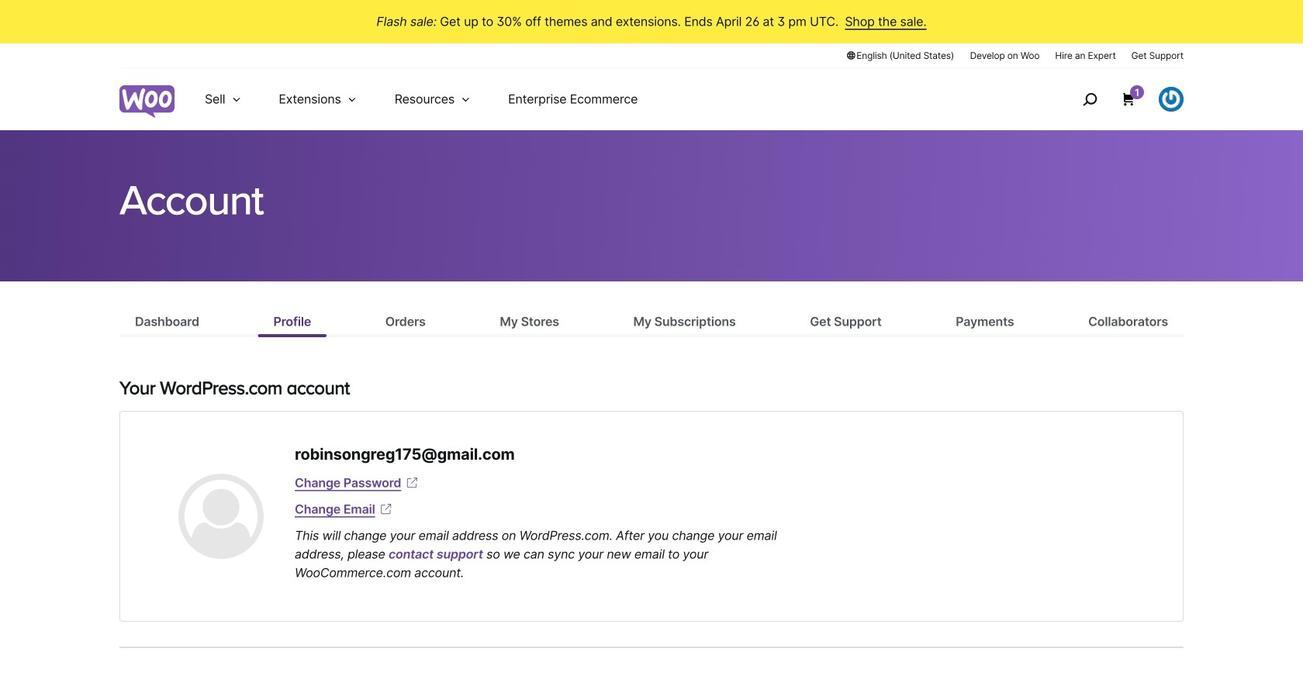 Task type: locate. For each thing, give the bounding box(es) containing it.
open account menu image
[[1159, 87, 1184, 112]]

0 horizontal spatial external link image
[[378, 502, 394, 517]]

gravatar image image
[[178, 474, 264, 559]]

1 vertical spatial external link image
[[378, 502, 394, 517]]

external link image
[[404, 476, 420, 491], [378, 502, 394, 517]]

0 vertical spatial external link image
[[404, 476, 420, 491]]



Task type: vqa. For each thing, say whether or not it's contained in the screenshot.
checkbox
no



Task type: describe. For each thing, give the bounding box(es) containing it.
search image
[[1078, 87, 1102, 112]]

1 horizontal spatial external link image
[[404, 476, 420, 491]]

service navigation menu element
[[1050, 74, 1184, 125]]



